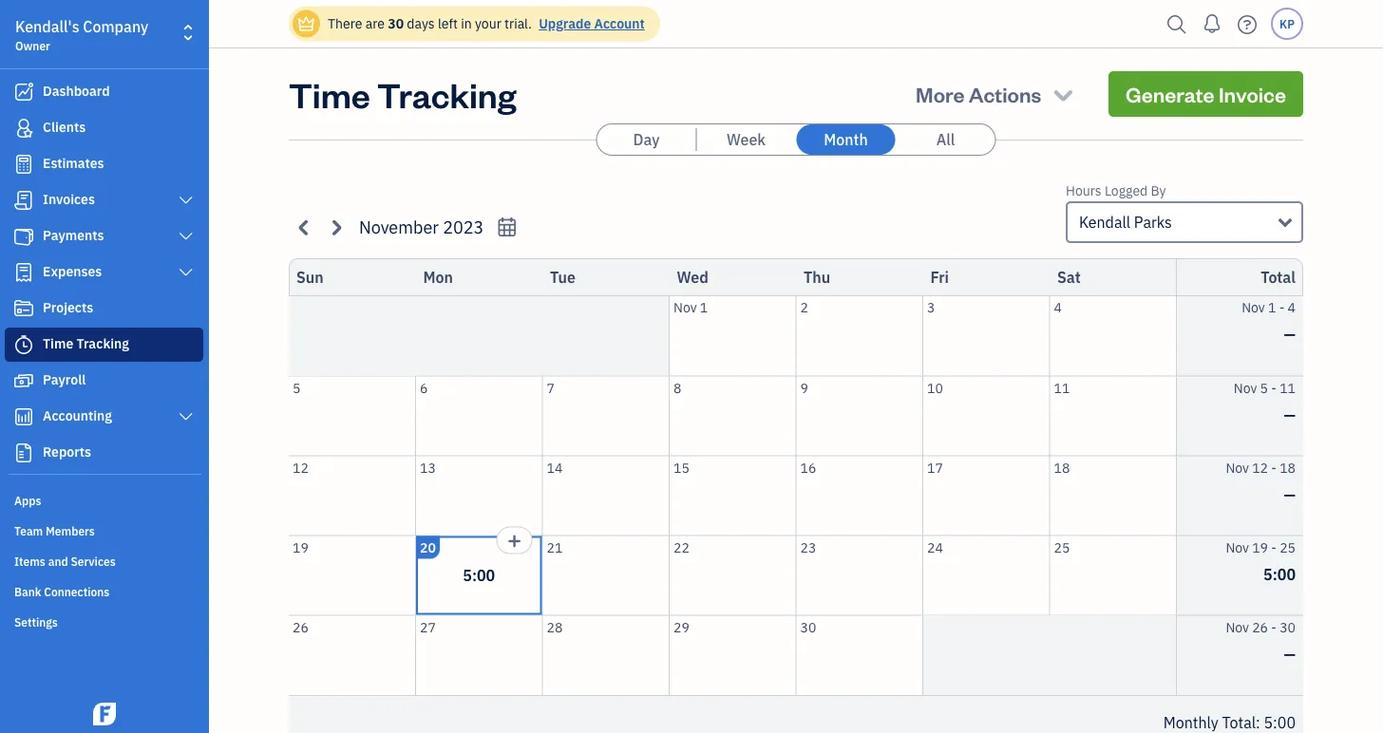 Task type: describe. For each thing, give the bounding box(es) containing it.
:
[[1257, 713, 1261, 733]]

chevron large down image for invoices
[[177, 193, 195, 208]]

25 inside button
[[1055, 539, 1071, 557]]

3 button
[[924, 297, 1050, 376]]

kendall's
[[15, 17, 79, 37]]

nov 12 - 18 —
[[1227, 459, 1296, 505]]

- for nov 19 - 25 5:00
[[1272, 539, 1277, 557]]

there are 30 days left in your trial. upgrade account
[[328, 15, 645, 32]]

account
[[595, 15, 645, 32]]

tue
[[550, 268, 576, 288]]

kendall parks button
[[1066, 202, 1304, 243]]

hours
[[1066, 182, 1102, 200]]

upgrade account link
[[535, 15, 645, 32]]

19 inside button
[[293, 539, 309, 557]]

company
[[83, 17, 149, 37]]

invoice image
[[12, 191, 35, 210]]

generate invoice
[[1126, 80, 1287, 107]]

notifications image
[[1198, 5, 1228, 43]]

16
[[801, 459, 817, 477]]

21
[[547, 539, 563, 557]]

nov for nov 12 - 18 —
[[1227, 459, 1250, 477]]

12 button
[[289, 457, 415, 536]]

— for nov 5 - 11 —
[[1285, 405, 1296, 425]]

- for nov 5 - 11 —
[[1272, 379, 1277, 397]]

- for nov 12 - 18 —
[[1272, 459, 1277, 477]]

nov 5 - 11 —
[[1234, 379, 1296, 425]]

bank
[[14, 585, 41, 600]]

kp button
[[1272, 8, 1304, 40]]

by
[[1152, 182, 1167, 200]]

17
[[928, 459, 944, 477]]

26 inside nov 26 - 30 —
[[1253, 619, 1269, 636]]

chart image
[[12, 408, 35, 427]]

11 inside button
[[1055, 379, 1071, 397]]

hours logged by
[[1066, 182, 1167, 200]]

18 inside 18 button
[[1055, 459, 1071, 477]]

chevrondown image
[[1051, 81, 1077, 107]]

chevron large down image for expenses
[[177, 265, 195, 280]]

nov for nov 1 - 4 —
[[1242, 299, 1266, 317]]

5:00 inside 'nov 19 - 25 5:00'
[[1264, 565, 1296, 585]]

expenses link
[[5, 256, 203, 290]]

team members link
[[5, 516, 203, 545]]

clients
[[43, 118, 86, 136]]

29
[[674, 619, 690, 636]]

nov 26 - 30 —
[[1227, 619, 1296, 664]]

- for nov 26 - 30 —
[[1272, 619, 1277, 636]]

dashboard
[[43, 82, 110, 100]]

more
[[916, 80, 965, 107]]

left
[[438, 15, 458, 32]]

2 button
[[797, 297, 923, 376]]

1 for nov 1
[[700, 299, 708, 317]]

client image
[[12, 119, 35, 138]]

21 button
[[543, 537, 669, 615]]

11 button
[[1051, 377, 1177, 456]]

4 inside button
[[1055, 299, 1063, 317]]

generate
[[1126, 80, 1215, 107]]

invoices
[[43, 191, 95, 208]]

0 horizontal spatial 30
[[388, 15, 404, 32]]

dashboard image
[[12, 83, 35, 102]]

— for nov 26 - 30 —
[[1285, 644, 1296, 664]]

20 5:00
[[420, 539, 495, 586]]

chevron large down image for payments
[[177, 229, 195, 244]]

5 inside nov 5 - 11 —
[[1261, 379, 1269, 397]]

are
[[366, 15, 385, 32]]

10 button
[[924, 377, 1050, 456]]

monthly
[[1164, 713, 1219, 733]]

18 inside nov 12 - 18 —
[[1281, 459, 1296, 477]]

— for nov 12 - 18 —
[[1285, 485, 1296, 505]]

13 button
[[416, 457, 542, 536]]

week link
[[697, 125, 796, 155]]

trial.
[[505, 15, 532, 32]]

19 inside 'nov 19 - 25 5:00'
[[1253, 539, 1269, 557]]

10
[[928, 379, 944, 397]]

3
[[928, 299, 936, 317]]

all
[[937, 130, 956, 150]]

there
[[328, 15, 363, 32]]

5 inside button
[[293, 379, 301, 397]]

crown image
[[297, 14, 317, 34]]

7 button
[[543, 377, 669, 456]]

20
[[420, 539, 436, 557]]

28
[[547, 619, 563, 636]]

kp
[[1280, 16, 1295, 31]]

15 button
[[670, 457, 796, 536]]

4 button
[[1051, 297, 1177, 376]]

1 horizontal spatial total
[[1261, 268, 1296, 288]]

17 button
[[924, 457, 1050, 536]]

5:00 inside 20 5:00
[[463, 566, 495, 586]]

items and services
[[14, 554, 116, 569]]

estimate image
[[12, 155, 35, 174]]

money image
[[12, 372, 35, 391]]

invoice
[[1219, 80, 1287, 107]]

invoices link
[[5, 183, 203, 218]]

in
[[461, 15, 472, 32]]

22 button
[[670, 537, 796, 615]]

27 button
[[416, 616, 542, 696]]

nov for nov 5 - 11 —
[[1234, 379, 1258, 397]]

payments link
[[5, 220, 203, 254]]

sat
[[1058, 268, 1081, 288]]

clients link
[[5, 111, 203, 145]]

payment image
[[12, 227, 35, 246]]

bank connections
[[14, 585, 110, 600]]

1 for nov 1 - 4 —
[[1269, 299, 1277, 317]]

bank connections link
[[5, 577, 203, 605]]

26 button
[[289, 616, 415, 696]]

payroll link
[[5, 364, 203, 398]]



Task type: vqa. For each thing, say whether or not it's contained in the screenshot.
30 to the middle
yes



Task type: locate. For each thing, give the bounding box(es) containing it.
members
[[46, 524, 95, 539]]

total up nov 1 - 4 —
[[1261, 268, 1296, 288]]

29 button
[[670, 616, 796, 696]]

2 vertical spatial chevron large down image
[[177, 265, 195, 280]]

5:00 right :
[[1265, 713, 1296, 733]]

0 horizontal spatial time tracking
[[43, 335, 129, 353]]

nov up nov 5 - 11 —
[[1242, 299, 1266, 317]]

1 horizontal spatial 19
[[1253, 539, 1269, 557]]

30 inside button
[[801, 619, 817, 636]]

thu
[[804, 268, 831, 288]]

tracking inside 'main' element
[[77, 335, 129, 353]]

1 inside "button"
[[700, 299, 708, 317]]

2 18 from the left
[[1281, 459, 1296, 477]]

1 vertical spatial time
[[43, 335, 73, 353]]

estimates link
[[5, 147, 203, 182]]

4 — from the top
[[1285, 644, 1296, 664]]

- inside nov 1 - 4 —
[[1280, 299, 1285, 317]]

3 chevron large down image from the top
[[177, 265, 195, 280]]

time
[[289, 71, 370, 116], [43, 335, 73, 353]]

23 button
[[797, 537, 923, 615]]

tracking
[[377, 71, 517, 116], [77, 335, 129, 353]]

monthly total : 5:00
[[1164, 713, 1296, 733]]

12 inside '12' button
[[293, 459, 309, 477]]

9
[[801, 379, 809, 397]]

1 1 from the left
[[700, 299, 708, 317]]

time inside 'main' element
[[43, 335, 73, 353]]

6
[[420, 379, 428, 397]]

expense image
[[12, 263, 35, 282]]

5:00 down the 13 button
[[463, 566, 495, 586]]

1 horizontal spatial 30
[[801, 619, 817, 636]]

3 — from the top
[[1285, 485, 1296, 505]]

2 19 from the left
[[1253, 539, 1269, 557]]

time right timer image at the top of page
[[43, 335, 73, 353]]

owner
[[15, 38, 50, 53]]

1 vertical spatial time tracking
[[43, 335, 129, 353]]

previous month image
[[294, 216, 316, 238]]

sun
[[297, 268, 324, 288]]

chevron large down image inside expenses link
[[177, 265, 195, 280]]

nov 1
[[674, 299, 708, 317]]

11 inside nov 5 - 11 —
[[1281, 379, 1296, 397]]

1 12 from the left
[[293, 459, 309, 477]]

— for nov 1 - 4 —
[[1285, 325, 1296, 345]]

1 horizontal spatial 18
[[1281, 459, 1296, 477]]

nov down nov 12 - 18 —
[[1227, 539, 1250, 557]]

day link
[[597, 125, 696, 155]]

2 25 from the left
[[1281, 539, 1296, 557]]

12 down nov 5 - 11 —
[[1253, 459, 1269, 477]]

24 button
[[924, 537, 1050, 615]]

1 19 from the left
[[293, 539, 309, 557]]

— inside nov 1 - 4 —
[[1285, 325, 1296, 345]]

dashboard link
[[5, 75, 203, 109]]

12
[[293, 459, 309, 477], [1253, 459, 1269, 477]]

generate invoice button
[[1109, 71, 1304, 117]]

0 vertical spatial time tracking
[[289, 71, 517, 116]]

1 horizontal spatial tracking
[[377, 71, 517, 116]]

19 button
[[289, 537, 415, 615]]

2
[[801, 299, 809, 317]]

days
[[407, 15, 435, 32]]

1 horizontal spatial 25
[[1281, 539, 1296, 557]]

1 horizontal spatial time
[[289, 71, 370, 116]]

chevron large down image
[[177, 410, 195, 425]]

2 — from the top
[[1285, 405, 1296, 425]]

11 down 4 button
[[1055, 379, 1071, 397]]

1 vertical spatial tracking
[[77, 335, 129, 353]]

- inside nov 26 - 30 —
[[1272, 619, 1277, 636]]

1 horizontal spatial 1
[[1269, 299, 1277, 317]]

8 button
[[670, 377, 796, 456]]

8
[[674, 379, 682, 397]]

- inside nov 12 - 18 —
[[1272, 459, 1277, 477]]

more actions button
[[899, 71, 1094, 117]]

25 down nov 12 - 18 —
[[1281, 539, 1296, 557]]

settings link
[[5, 607, 203, 636]]

main element
[[0, 0, 257, 734]]

25 button
[[1051, 537, 1177, 615]]

0 vertical spatial total
[[1261, 268, 1296, 288]]

0 horizontal spatial tracking
[[77, 335, 129, 353]]

kendall's company owner
[[15, 17, 149, 53]]

1 25 from the left
[[1055, 539, 1071, 557]]

30 right are at the left of page
[[388, 15, 404, 32]]

0 vertical spatial chevron large down image
[[177, 193, 195, 208]]

month
[[824, 130, 868, 150]]

26 down 19 button at the left
[[293, 619, 309, 636]]

chevron large down image up expenses link
[[177, 229, 195, 244]]

0 horizontal spatial 11
[[1055, 379, 1071, 397]]

1 vertical spatial chevron large down image
[[177, 229, 195, 244]]

add a time entry image
[[507, 530, 522, 553]]

connections
[[44, 585, 110, 600]]

1 horizontal spatial time tracking
[[289, 71, 517, 116]]

freshbooks image
[[89, 703, 120, 726]]

2 4 from the left
[[1288, 299, 1296, 317]]

1 4 from the left
[[1055, 299, 1063, 317]]

november
[[359, 216, 439, 238]]

18 down nov 5 - 11 —
[[1281, 459, 1296, 477]]

1 horizontal spatial 12
[[1253, 459, 1269, 477]]

1 — from the top
[[1285, 325, 1296, 345]]

month link
[[797, 125, 896, 155]]

2 11 from the left
[[1281, 379, 1296, 397]]

nov down nov 5 - 11 —
[[1227, 459, 1250, 477]]

26 down 'nov 19 - 25 5:00'
[[1253, 619, 1269, 636]]

nov down 'nov 19 - 25 5:00'
[[1227, 619, 1250, 636]]

1 horizontal spatial 4
[[1288, 299, 1296, 317]]

2 5 from the left
[[1261, 379, 1269, 397]]

projects link
[[5, 292, 203, 326]]

0 horizontal spatial 18
[[1055, 459, 1071, 477]]

nov inside nov 5 - 11 —
[[1234, 379, 1258, 397]]

— inside nov 5 - 11 —
[[1285, 405, 1296, 425]]

0 vertical spatial tracking
[[377, 71, 517, 116]]

nov inside nov 26 - 30 —
[[1227, 619, 1250, 636]]

0 horizontal spatial 26
[[293, 619, 309, 636]]

28 button
[[543, 616, 669, 696]]

0 horizontal spatial 25
[[1055, 539, 1071, 557]]

1 5 from the left
[[293, 379, 301, 397]]

chevron large down image up projects link
[[177, 265, 195, 280]]

0 horizontal spatial time
[[43, 335, 73, 353]]

15
[[674, 459, 690, 477]]

- inside nov 5 - 11 —
[[1272, 379, 1277, 397]]

items
[[14, 554, 45, 569]]

19 down nov 12 - 18 —
[[1253, 539, 1269, 557]]

0 horizontal spatial 4
[[1055, 299, 1063, 317]]

time down there
[[289, 71, 370, 116]]

nov down wed
[[674, 299, 697, 317]]

0 horizontal spatial 1
[[700, 299, 708, 317]]

2 12 from the left
[[1253, 459, 1269, 477]]

26
[[293, 619, 309, 636], [1253, 619, 1269, 636]]

2023
[[443, 216, 484, 238]]

5 button
[[289, 377, 415, 456]]

14 button
[[543, 457, 669, 536]]

fri
[[931, 268, 950, 288]]

tracking down projects link
[[77, 335, 129, 353]]

nov for nov 26 - 30 —
[[1227, 619, 1250, 636]]

1 horizontal spatial 11
[[1281, 379, 1296, 397]]

kendall parks
[[1080, 212, 1173, 232]]

0 horizontal spatial 12
[[293, 459, 309, 477]]

project image
[[12, 299, 35, 318]]

chevron large down image inside invoices link
[[177, 193, 195, 208]]

team
[[14, 524, 43, 539]]

26 inside button
[[293, 619, 309, 636]]

30 button
[[797, 616, 923, 696]]

30 inside nov 26 - 30 —
[[1281, 619, 1296, 636]]

chevron large down image down estimates link
[[177, 193, 195, 208]]

time tracking inside time tracking link
[[43, 335, 129, 353]]

time tracking down projects link
[[43, 335, 129, 353]]

nov 1 button
[[670, 297, 796, 376]]

25 down 18 button
[[1055, 539, 1071, 557]]

0 horizontal spatial total
[[1223, 713, 1257, 733]]

11 down nov 1 - 4 —
[[1281, 379, 1296, 397]]

nov inside nov 1 - 4 —
[[1242, 299, 1266, 317]]

apps link
[[5, 486, 203, 514]]

16 button
[[797, 457, 923, 536]]

expenses
[[43, 263, 102, 280]]

time tracking down the days
[[289, 71, 517, 116]]

— inside nov 12 - 18 —
[[1285, 485, 1296, 505]]

total right monthly
[[1223, 713, 1257, 733]]

2 1 from the left
[[1269, 299, 1277, 317]]

18 down 11 button on the bottom right of page
[[1055, 459, 1071, 477]]

nov down nov 1 - 4 —
[[1234, 379, 1258, 397]]

tracking down left at the top left of page
[[377, 71, 517, 116]]

1 11 from the left
[[1055, 379, 1071, 397]]

—
[[1285, 325, 1296, 345], [1285, 405, 1296, 425], [1285, 485, 1296, 505], [1285, 644, 1296, 664]]

nov for nov 19 - 25 5:00
[[1227, 539, 1250, 557]]

9 button
[[797, 377, 923, 456]]

12 down 5 button
[[293, 459, 309, 477]]

0 vertical spatial time
[[289, 71, 370, 116]]

- inside 'nov 19 - 25 5:00'
[[1272, 539, 1277, 557]]

payments
[[43, 227, 104, 244]]

team members
[[14, 524, 95, 539]]

— inside nov 26 - 30 —
[[1285, 644, 1296, 664]]

6 button
[[416, 377, 542, 456]]

1 up nov 5 - 11 —
[[1269, 299, 1277, 317]]

0 horizontal spatial 5
[[293, 379, 301, 397]]

kendall
[[1080, 212, 1131, 232]]

11
[[1055, 379, 1071, 397], [1281, 379, 1296, 397]]

1 horizontal spatial 26
[[1253, 619, 1269, 636]]

— up 'nov 19 - 25 5:00'
[[1285, 485, 1296, 505]]

- for nov 1 - 4 —
[[1280, 299, 1285, 317]]

1 chevron large down image from the top
[[177, 193, 195, 208]]

1 18 from the left
[[1055, 459, 1071, 477]]

go to help image
[[1233, 10, 1263, 38]]

5:00 up nov 26 - 30 —
[[1264, 565, 1296, 585]]

apps
[[14, 493, 41, 509]]

nov inside "button"
[[674, 299, 697, 317]]

12 inside nov 12 - 18 —
[[1253, 459, 1269, 477]]

estimates
[[43, 154, 104, 172]]

1 inside nov 1 - 4 —
[[1269, 299, 1277, 317]]

timer image
[[12, 336, 35, 355]]

25 inside 'nov 19 - 25 5:00'
[[1281, 539, 1296, 557]]

2 26 from the left
[[1253, 619, 1269, 636]]

all link
[[897, 125, 996, 155]]

1 26 from the left
[[293, 619, 309, 636]]

payroll
[[43, 371, 86, 389]]

items and services link
[[5, 547, 203, 575]]

1 down wed
[[700, 299, 708, 317]]

30 down 'nov 19 - 25 5:00'
[[1281, 619, 1296, 636]]

4 inside nov 1 - 4 —
[[1288, 299, 1296, 317]]

— up nov 5 - 11 —
[[1285, 325, 1296, 345]]

2 chevron large down image from the top
[[177, 229, 195, 244]]

nov inside nov 12 - 18 —
[[1227, 459, 1250, 477]]

and
[[48, 554, 68, 569]]

more actions
[[916, 80, 1042, 107]]

day
[[634, 130, 660, 150]]

2 horizontal spatial 30
[[1281, 619, 1296, 636]]

search image
[[1162, 10, 1193, 38]]

nov inside 'nov 19 - 25 5:00'
[[1227, 539, 1250, 557]]

nov for nov 1
[[674, 299, 697, 317]]

november 2023
[[359, 216, 484, 238]]

nov
[[674, 299, 697, 317], [1242, 299, 1266, 317], [1234, 379, 1258, 397], [1227, 459, 1250, 477], [1227, 539, 1250, 557], [1227, 619, 1250, 636]]

— up monthly total : 5:00
[[1285, 644, 1296, 664]]

24
[[928, 539, 944, 557]]

next month image
[[325, 216, 347, 238]]

0 horizontal spatial 19
[[293, 539, 309, 557]]

chevron large down image
[[177, 193, 195, 208], [177, 229, 195, 244], [177, 265, 195, 280]]

report image
[[12, 444, 35, 463]]

— up nov 12 - 18 —
[[1285, 405, 1296, 425]]

19 down '12' button
[[293, 539, 309, 557]]

mon
[[423, 268, 453, 288]]

30 down 23 button
[[801, 619, 817, 636]]

choose a date image
[[496, 216, 518, 238]]

your
[[475, 15, 502, 32]]

18 button
[[1051, 457, 1177, 536]]

1 vertical spatial total
[[1223, 713, 1257, 733]]

accounting
[[43, 407, 112, 425]]

1 horizontal spatial 5
[[1261, 379, 1269, 397]]

week
[[727, 130, 766, 150]]



